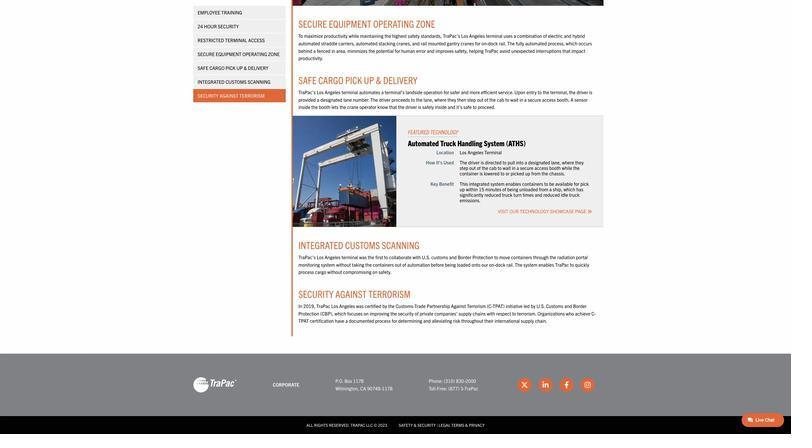 Task type: vqa. For each thing, say whether or not it's contained in the screenshot.
the rightmost import
no



Task type: locate. For each thing, give the bounding box(es) containing it.
the
[[385, 33, 391, 39], [369, 48, 375, 54], [543, 89, 550, 95], [570, 89, 576, 95], [416, 97, 423, 103], [490, 97, 496, 103], [312, 104, 318, 110], [340, 104, 346, 110], [398, 104, 405, 110], [482, 165, 489, 171], [574, 165, 580, 171], [542, 171, 549, 177], [368, 255, 375, 260], [550, 255, 557, 260], [366, 262, 372, 268], [389, 303, 395, 309], [391, 311, 397, 317]]

proceed.
[[478, 104, 496, 110]]

proceeds
[[392, 97, 410, 103]]

0 horizontal spatial process
[[299, 269, 314, 275]]

tpat
[[299, 318, 309, 324]]

human
[[402, 48, 416, 54]]

for inside trapac's los angeles terminal automates a terminal's landside operation for safer and more efficient service. upon entry to the terminal, the driver is provided a designated lane number. the driver proceeds to the lane, where they then step out of the cab to wait in a secure access booth. a sensor inside the booth lets the crane operator know that the driver is safely inside and it's safe to proceed.
[[444, 89, 449, 95]]

secure equipment operating zone
[[299, 17, 436, 30], [198, 51, 280, 57]]

initiative
[[506, 303, 523, 309]]

of inside trapac's los angeles terminal was the first to collaborate with u.s. customs and border protection to move containers through the radiation portal monitoring system without taking the containers out of automation before being loaded onto our on-dock rail. the system enables trapac to quickly process cargo without compromising on safety.
[[403, 262, 407, 268]]

technology down times
[[520, 209, 549, 214]]

0 vertical spatial being
[[508, 186, 519, 192]]

0 vertical spatial integrated
[[198, 79, 225, 85]]

against down integrated customs scanning link
[[220, 93, 239, 99]]

equipment up productivity
[[329, 17, 372, 30]]

2 vertical spatial which
[[335, 311, 347, 317]]

access inside the driver is directed to pull into a designated lane, where they step out of the cab to wait in a secure access booth while the container is lowered to or picked up from the chassis.
[[535, 165, 549, 171]]

0 horizontal spatial cab
[[490, 165, 497, 171]]

u.s. up the "organizations"
[[537, 303, 545, 309]]

without
[[336, 262, 351, 268], [328, 269, 342, 275]]

protection inside in 2019, trapac los angeles was certified by the customs-trade partnership against terrorism (c-tpat) initiative led by u.s. customs and border protection (cbp), which focuses on improving the security of private companies' supply chains with respect to terrorism. organizations who achieve c- tpat certification have a documented process for determining and alleviating risk throughout their international supply chain.
[[299, 311, 319, 317]]

1 vertical spatial step
[[460, 165, 469, 171]]

u.s. inside in 2019, trapac los angeles was certified by the customs-trade partnership against terrorism (c-tpat) initiative led by u.s. customs and border protection (cbp), which focuses on improving the security of private companies' supply chains with respect to terrorism. organizations who achieve c- tpat certification have a documented process for determining and alleviating risk throughout their international supply chain.
[[537, 303, 545, 309]]

while up the carriers,
[[349, 33, 359, 39]]

24
[[198, 23, 203, 29]]

1 vertical spatial was
[[356, 303, 364, 309]]

risk
[[454, 318, 461, 324]]

0 vertical spatial enables
[[506, 181, 522, 187]]

that left impact at the right
[[563, 48, 571, 54]]

1 vertical spatial out
[[470, 165, 476, 171]]

terminal up lane
[[342, 89, 358, 95]]

system
[[491, 181, 505, 187], [321, 262, 335, 268], [524, 262, 538, 268]]

1 vertical spatial rail.
[[507, 262, 514, 268]]

terrorism down integrated customs scanning link
[[240, 93, 265, 99]]

1 horizontal spatial against
[[336, 288, 367, 300]]

1 horizontal spatial where
[[562, 160, 575, 165]]

automated down "combination" on the top right of the page
[[526, 40, 547, 46]]

on- inside to maximize productivity while maintaining the highest safety standards, trapac's los angeles terminal uses a combination of electric and hybrid automated straddle carriers, automated stacking cranes, and rail mounted gantry cranes for on-dock rail. the fully automated process, which occurs behind a fenced in area, minimizes the potential for human error and improves safety, helping trapac avoid unexpected interruptions that impact productivity.
[[482, 40, 489, 46]]

customs up the "organizations"
[[547, 303, 564, 309]]

process down improving
[[375, 318, 391, 324]]

0 horizontal spatial cargo
[[210, 65, 225, 71]]

terminal inside to maximize productivity while maintaining the highest safety standards, trapac's los angeles terminal uses a combination of electric and hybrid automated straddle carriers, automated stacking cranes, and rail mounted gantry cranes for on-dock rail. the fully automated process, which occurs behind a fenced in area, minimizes the potential for human error and improves safety, helping trapac avoid unexpected interruptions that impact productivity.
[[486, 33, 503, 39]]

in inside trapac's los angeles terminal automates a terminal's landside operation for safer and more efficient service. upon entry to the terminal, the driver is provided a designated lane number. the driver proceeds to the lane, where they then step out of the cab to wait in a secure access booth. a sensor inside the booth lets the crane operator know that the driver is safely inside and it's safe to proceed.
[[520, 97, 524, 103]]

productivity.
[[299, 55, 324, 61]]

where inside the driver is directed to pull into a designated lane, where they step out of the cab to wait in a secure access booth while the container is lowered to or picked up from the chassis.
[[562, 160, 575, 165]]

trapac inside to maximize productivity while maintaining the highest safety standards, trapac's los angeles terminal uses a combination of electric and hybrid automated straddle carriers, automated stacking cranes, and rail mounted gantry cranes for on-dock rail. the fully automated process, which occurs behind a fenced in area, minimizes the potential for human error and improves safety, helping trapac avoid unexpected interruptions that impact productivity.
[[485, 48, 499, 54]]

los angeles terminal
[[460, 149, 502, 155]]

cab inside trapac's los angeles terminal automates a terminal's landside operation for safer and more efficient service. upon entry to the terminal, the driver is provided a designated lane number. the driver proceeds to the lane, where they then step out of the cab to wait in a secure access booth. a sensor inside the booth lets the crane operator know that the driver is safely inside and it's safe to proceed.
[[497, 97, 505, 103]]

on- inside trapac's los angeles terminal was the first to collaborate with u.s. customs and border protection to move containers through the radiation portal monitoring system without taking the containers out of automation before being loaded onto our on-dock rail. the system enables trapac to quickly process cargo without compromising on safety.
[[490, 262, 496, 268]]

pick down secure equipment operating zone link
[[226, 65, 236, 71]]

while inside to maximize productivity while maintaining the highest safety standards, trapac's los angeles terminal uses a combination of electric and hybrid automated straddle carriers, automated stacking cranes, and rail mounted gantry cranes for on-dock rail. the fully automated process, which occurs behind a fenced in area, minimizes the potential for human error and improves safety, helping trapac avoid unexpected interruptions that impact productivity.
[[349, 33, 359, 39]]

1 horizontal spatial inside
[[435, 104, 447, 110]]

in 2019, trapac los angeles was certified by the customs-trade partnership against terrorism (c-tpat) initiative led by u.s. customs and border protection (cbp), which focuses on improving the security of private companies' supply chains with respect to terrorism. organizations who achieve c- tpat certification have a documented process for determining and alleviating risk throughout their international supply chain.
[[299, 303, 596, 324]]

the driver is directed to pull into a designated lane, where they step out of the cab to wait in a secure access booth while the container is lowered to or picked up from the chassis.
[[460, 160, 584, 177]]

reduced down be
[[544, 192, 560, 198]]

cargo
[[210, 65, 225, 71], [319, 74, 344, 86]]

driver
[[577, 89, 589, 95], [379, 97, 391, 103], [406, 104, 417, 110], [469, 160, 480, 165]]

0 vertical spatial dock
[[489, 40, 498, 46]]

a down upon
[[525, 97, 527, 103]]

showcase
[[550, 209, 575, 214]]

customs-
[[396, 303, 415, 309]]

1 inside from the left
[[299, 104, 311, 110]]

angeles up the lets
[[325, 89, 341, 95]]

0 horizontal spatial with
[[413, 255, 421, 260]]

private
[[420, 311, 434, 317]]

wait left into
[[503, 165, 511, 171]]

phone:
[[429, 378, 443, 384]]

safety,
[[455, 48, 468, 54]]

0 vertical spatial step
[[468, 97, 476, 103]]

secure inside trapac's los angeles terminal automates a terminal's landside operation for safer and more efficient service. upon entry to the terminal, the driver is provided a designated lane number. the driver proceeds to the lane, where they then step out of the cab to wait in a secure access booth. a sensor inside the booth lets the crane operator know that the driver is safely inside and it's safe to proceed.
[[528, 97, 542, 103]]

angeles down handling
[[468, 149, 484, 155]]

free:
[[437, 386, 448, 392]]

the left chassis.
[[542, 171, 549, 177]]

1 horizontal spatial scanning
[[382, 239, 420, 251]]

customs
[[432, 255, 449, 260]]

from
[[532, 171, 541, 177], [540, 186, 549, 192]]

on- up helping
[[482, 40, 489, 46]]

footer
[[0, 354, 792, 434]]

out down more
[[477, 97, 484, 103]]

3 automated from the left
[[526, 40, 547, 46]]

minimizes
[[348, 48, 368, 54]]

0 horizontal spatial equipment
[[216, 51, 242, 57]]

in for secure equipment operating zone
[[332, 48, 336, 54]]

0 vertical spatial with
[[413, 255, 421, 260]]

was up 'focuses'
[[356, 303, 364, 309]]

move
[[500, 255, 510, 260]]

the down landside
[[416, 97, 423, 103]]

0 vertical spatial access
[[543, 97, 556, 103]]

los inside trapac's los angeles terminal automates a terminal's landside operation for safer and more efficient service. upon entry to the terminal, the driver is provided a designated lane number. the driver proceeds to the lane, where they then step out of the cab to wait in a secure access booth. a sensor inside the booth lets the crane operator know that the driver is safely inside and it's safe to proceed.
[[317, 89, 324, 95]]

1 horizontal spatial up
[[526, 171, 531, 177]]

safe cargo pick up & delivery up integrated customs scanning link
[[198, 65, 269, 71]]

0 vertical spatial operating
[[374, 17, 415, 30]]

location
[[437, 149, 454, 155]]

1 horizontal spatial being
[[508, 186, 519, 192]]

carriers,
[[339, 40, 355, 46]]

1 vertical spatial security against terrorism
[[299, 288, 411, 300]]

where inside trapac's los angeles terminal automates a terminal's landside operation for safer and more efficient service. upon entry to the terminal, the driver is provided a designated lane number. the driver proceeds to the lane, where they then step out of the cab to wait in a secure access booth. a sensor inside the booth lets the crane operator know that the driver is safely inside and it's safe to proceed.
[[435, 97, 447, 103]]

supply
[[459, 311, 472, 317], [521, 318, 534, 324]]

entry
[[527, 89, 537, 95]]

0 horizontal spatial 1178
[[353, 378, 364, 384]]

trapac's up provided
[[299, 89, 316, 95]]

up inside this integrated system enables containers to be available for pick up within 15 minutes of being unloaded from a ship, which has significantly reduced truck turn times and reduced idle truck emissions.
[[460, 186, 465, 192]]

being inside this integrated system enables containers to be available for pick up within 15 minutes of being unloaded from a ship, which has significantly reduced truck turn times and reduced idle truck emissions.
[[508, 186, 519, 192]]

0 vertical spatial rail.
[[499, 40, 507, 46]]

24 hour security link
[[193, 20, 286, 33]]

1 vertical spatial scanning
[[382, 239, 420, 251]]

in inside to maximize productivity while maintaining the highest safety standards, trapac's los angeles terminal uses a combination of electric and hybrid automated straddle carriers, automated stacking cranes, and rail mounted gantry cranes for on-dock rail. the fully automated process, which occurs behind a fenced in area, minimizes the potential for human error and improves safety, helping trapac avoid unexpected interruptions that impact productivity.
[[332, 48, 336, 54]]

security
[[218, 23, 239, 29], [198, 93, 219, 99], [299, 288, 334, 300], [418, 423, 436, 428]]

to
[[538, 89, 542, 95], [411, 97, 415, 103], [506, 97, 510, 103], [473, 104, 477, 110], [503, 160, 507, 165], [498, 165, 502, 171], [501, 171, 505, 177], [545, 181, 549, 187], [384, 255, 388, 260], [495, 255, 499, 260], [571, 262, 575, 268], [513, 311, 517, 317]]

0 horizontal spatial up
[[237, 65, 243, 71]]

2023
[[378, 423, 388, 428]]

angeles inside trapac's los angeles terminal was the first to collaborate with u.s. customs and border protection to move containers through the radiation portal monitoring system without taking the containers out of automation before being loaded onto our on-dock rail. the system enables trapac to quickly process cargo without compromising on safety.
[[325, 255, 341, 260]]

0 vertical spatial containers
[[523, 181, 544, 187]]

scanning up collaborate
[[382, 239, 420, 251]]

that inside trapac's los angeles terminal automates a terminal's landside operation for safer and more efficient service. upon entry to the terminal, the driver is provided a designated lane number. the driver proceeds to the lane, where they then step out of the cab to wait in a secure access booth. a sensor inside the booth lets the crane operator know that the driver is safely inside and it's safe to proceed.
[[389, 104, 397, 110]]

then
[[458, 97, 467, 103]]

0 horizontal spatial customs
[[226, 79, 247, 85]]

which up have
[[335, 311, 347, 317]]

training
[[222, 10, 242, 15]]

and left hybrid
[[564, 33, 572, 39]]

0 horizontal spatial integrated
[[198, 79, 225, 85]]

integrated customs scanning up security against terrorism link
[[198, 79, 271, 85]]

lane, up chassis.
[[552, 160, 561, 165]]

1 automated from the left
[[299, 40, 320, 46]]

radiation
[[558, 255, 575, 260]]

reduced
[[485, 192, 501, 198], [544, 192, 560, 198]]

1 vertical spatial secure equipment operating zone
[[198, 51, 280, 57]]

they inside the driver is directed to pull into a designated lane, where they step out of the cab to wait in a secure access booth while the container is lowered to or picked up from the chassis.
[[576, 160, 584, 165]]

cab inside the driver is directed to pull into a designated lane, where they step out of the cab to wait in a secure access booth while the container is lowered to or picked up from the chassis.
[[490, 165, 497, 171]]

a right 'uses' at the right top of the page
[[514, 33, 517, 39]]

2 by from the left
[[531, 303, 536, 309]]

which inside in 2019, trapac los angeles was certified by the customs-trade partnership against terrorism (c-tpat) initiative led by u.s. customs and border protection (cbp), which focuses on improving the security of private companies' supply chains with respect to terrorism. organizations who achieve c- tpat certification have a documented process for determining and alleviating risk throughout their international supply chain.
[[335, 311, 347, 317]]

0 vertical spatial terrorism
[[240, 93, 265, 99]]

integrated customs scanning up taking
[[299, 239, 420, 251]]

angeles up 'focuses'
[[340, 303, 355, 309]]

from inside the driver is directed to pull into a designated lane, where they step out of the cab to wait in a secure access booth while the container is lowered to or picked up from the chassis.
[[532, 171, 541, 177]]

2 reduced from the left
[[544, 192, 560, 198]]

wait inside trapac's los angeles terminal automates a terminal's landside operation for safer and more efficient service. upon entry to the terminal, the driver is provided a designated lane number. the driver proceeds to the lane, where they then step out of the cab to wait in a secure access booth. a sensor inside the booth lets the crane operator know that the driver is safely inside and it's safe to proceed.
[[511, 97, 519, 103]]

terminal left 'uses' at the right top of the page
[[486, 33, 503, 39]]

by up improving
[[383, 303, 387, 309]]

terminal,
[[551, 89, 569, 95]]

system down the through
[[524, 262, 538, 268]]

into
[[516, 160, 524, 165]]

automated up 'behind'
[[299, 40, 320, 46]]

employee training
[[198, 10, 242, 15]]

1 vertical spatial up
[[460, 186, 465, 192]]

to inside in 2019, trapac los angeles was certified by the customs-trade partnership against terrorism (c-tpat) initiative led by u.s. customs and border protection (cbp), which focuses on improving the security of private companies' supply chains with respect to terrorism. organizations who achieve c- tpat certification have a documented process for determining and alleviating risk throughout their international supply chain.
[[513, 311, 517, 317]]

1 vertical spatial where
[[562, 160, 575, 165]]

terminal up secure equipment operating zone link
[[225, 37, 247, 43]]

sensor
[[575, 97, 588, 103]]

1 vertical spatial on-
[[490, 262, 496, 268]]

international
[[495, 318, 520, 324]]

0 horizontal spatial booth
[[319, 104, 331, 110]]

border up achieve
[[574, 303, 587, 309]]

1 horizontal spatial equipment
[[329, 17, 372, 30]]

1 horizontal spatial lane,
[[552, 160, 561, 165]]

1 vertical spatial u.s.
[[537, 303, 545, 309]]

out up integrated
[[470, 165, 476, 171]]

loaded
[[457, 262, 471, 268]]

0 vertical spatial terminal
[[486, 33, 503, 39]]

los inside trapac's los angeles terminal was the first to collaborate with u.s. customs and border protection to move containers through the radiation portal monitoring system without taking the containers out of automation before being loaded onto our on-dock rail. the system enables trapac to quickly process cargo without compromising on safety.
[[317, 255, 324, 260]]

step down more
[[468, 97, 476, 103]]

secure equipment operating zone up maintaining
[[299, 17, 436, 30]]

key benefit
[[431, 181, 454, 187]]

1 vertical spatial while
[[562, 165, 573, 171]]

safe inside safe cargo pick up & delivery link
[[198, 65, 209, 71]]

1178 right ca
[[382, 386, 393, 392]]

enables down picked
[[506, 181, 522, 187]]

for inside this integrated system enables containers to be available for pick up within 15 minutes of being unloaded from a ship, which has significantly reduced truck turn times and reduced idle truck emissions.
[[574, 181, 580, 187]]

designated inside the driver is directed to pull into a designated lane, where they step out of the cab to wait in a secure access booth while the container is lowered to or picked up from the chassis.
[[529, 160, 551, 165]]

have
[[335, 318, 345, 324]]

a
[[514, 33, 517, 39], [314, 48, 316, 54], [382, 89, 384, 95], [317, 97, 320, 103], [525, 97, 527, 103], [525, 160, 528, 165], [517, 165, 520, 171], [550, 186, 552, 192], [346, 318, 348, 324]]

u.s.
[[422, 255, 431, 260], [537, 303, 545, 309]]

protection up our
[[473, 255, 494, 260]]

(310)
[[444, 378, 455, 384]]

customs inside in 2019, trapac los angeles was certified by the customs-trade partnership against terrorism (c-tpat) initiative led by u.s. customs and border protection (cbp), which focuses on improving the security of private companies' supply chains with respect to terrorism. organizations who achieve c- tpat certification have a documented process for determining and alleviating risk throughout their international supply chain.
[[547, 303, 564, 309]]

los
[[462, 33, 469, 39], [317, 89, 324, 95], [460, 149, 467, 155], [317, 255, 324, 260], [332, 303, 338, 309]]

1 vertical spatial supply
[[521, 318, 534, 324]]

portal
[[577, 255, 588, 260]]

operating down 'access'
[[243, 51, 267, 57]]

for left determining
[[392, 318, 398, 324]]

1 horizontal spatial in
[[512, 165, 516, 171]]

against
[[220, 93, 239, 99], [336, 288, 367, 300], [451, 303, 466, 309]]

0 horizontal spatial designated
[[321, 97, 343, 103]]

1 vertical spatial being
[[445, 262, 456, 268]]

secure
[[528, 97, 542, 103], [521, 165, 534, 171]]

idle
[[561, 192, 569, 198]]

0 vertical spatial equipment
[[329, 17, 372, 30]]

u.s. up automation at the right bottom
[[422, 255, 431, 260]]

1 vertical spatial protection
[[299, 311, 319, 317]]

1 vertical spatial which
[[564, 186, 576, 192]]

dock down move
[[496, 262, 506, 268]]

0 horizontal spatial being
[[445, 262, 456, 268]]

a right the pull
[[517, 165, 520, 171]]

©
[[374, 423, 377, 428]]

truck
[[503, 192, 513, 198], [570, 192, 580, 198]]

the left the first
[[368, 255, 375, 260]]

0 horizontal spatial truck
[[503, 192, 513, 198]]

1 vertical spatial secure
[[198, 51, 215, 57]]

process down monitoring
[[299, 269, 314, 275]]

the inside trapac's los angeles terminal was the first to collaborate with u.s. customs and border protection to move containers through the radiation portal monitoring system without taking the containers out of automation before being loaded onto our on-dock rail. the system enables trapac to quickly process cargo without compromising on safety.
[[515, 262, 523, 268]]

0 vertical spatial process
[[299, 269, 314, 275]]

terminal inside trapac's los angeles terminal was the first to collaborate with u.s. customs and border protection to move containers through the radiation portal monitoring system without taking the containers out of automation before being loaded onto our on-dock rail. the system enables trapac to quickly process cargo without compromising on safety.
[[342, 255, 358, 260]]

2 horizontal spatial system
[[524, 262, 538, 268]]

access down terminal,
[[543, 97, 556, 103]]

for left "safer"
[[444, 89, 449, 95]]

1 horizontal spatial while
[[562, 165, 573, 171]]

they down "safer"
[[448, 97, 457, 103]]

wait down upon
[[511, 97, 519, 103]]

supply up throughout
[[459, 311, 472, 317]]

the left customs-
[[389, 303, 395, 309]]

of inside the driver is directed to pull into a designated lane, where they step out of the cab to wait in a secure access booth while the container is lowered to or picked up from the chassis.
[[477, 165, 481, 171]]

1 vertical spatial terrorism
[[369, 288, 411, 300]]

ca
[[361, 386, 366, 392]]

trapac's for safe cargo pick up & delivery
[[299, 89, 316, 95]]

2 horizontal spatial automated
[[526, 40, 547, 46]]

for inside in 2019, trapac los angeles was certified by the customs-trade partnership against terrorism (c-tpat) initiative led by u.s. customs and border protection (cbp), which focuses on improving the security of private companies' supply chains with respect to terrorism. organizations who achieve c- tpat certification have a documented process for determining and alleviating risk throughout their international supply chain.
[[392, 318, 398, 324]]

process inside trapac's los angeles terminal was the first to collaborate with u.s. customs and border protection to move containers through the radiation portal monitoring system without taking the containers out of automation before being loaded onto our on-dock rail. the system enables trapac to quickly process cargo without compromising on safety.
[[299, 269, 314, 275]]

by right led
[[531, 303, 536, 309]]

0 horizontal spatial against
[[220, 93, 239, 99]]

lane,
[[424, 97, 434, 103], [552, 160, 561, 165]]

being inside trapac's los angeles terminal was the first to collaborate with u.s. customs and border protection to move containers through the radiation portal monitoring system without taking the containers out of automation before being loaded onto our on-dock rail. the system enables trapac to quickly process cargo without compromising on safety.
[[445, 262, 456, 268]]

border up loaded
[[458, 255, 472, 260]]

on-
[[482, 40, 489, 46], [490, 262, 496, 268]]

which up impact at the right
[[566, 40, 578, 46]]

their
[[485, 318, 494, 324]]

and right customs
[[450, 255, 457, 260]]

1 horizontal spatial truck
[[570, 192, 580, 198]]

secure
[[299, 17, 327, 30], [198, 51, 215, 57]]

system up cargo
[[321, 262, 335, 268]]

0 horizontal spatial out
[[395, 262, 402, 268]]

trapac's inside trapac's los angeles terminal automates a terminal's landside operation for safer and more efficient service. upon entry to the terminal, the driver is provided a designated lane number. the driver proceeds to the lane, where they then step out of the cab to wait in a secure access booth. a sensor inside the booth lets the crane operator know that the driver is safely inside and it's safe to proceed.
[[299, 89, 316, 95]]

0 vertical spatial that
[[563, 48, 571, 54]]

available
[[556, 181, 573, 187]]

1 horizontal spatial automated
[[356, 40, 378, 46]]

booth left the lets
[[319, 104, 331, 110]]

1 horizontal spatial technology
[[520, 209, 549, 214]]

trapac down the radiation
[[556, 262, 570, 268]]

step inside trapac's los angeles terminal automates a terminal's landside operation for safer and more efficient service. upon entry to the terminal, the driver is provided a designated lane number. the driver proceeds to the lane, where they then step out of the cab to wait in a secure access booth. a sensor inside the booth lets the crane operator know that the driver is safely inside and it's safe to proceed.
[[468, 97, 476, 103]]

in
[[299, 303, 303, 309]]

1 horizontal spatial integrated customs scanning
[[299, 239, 420, 251]]

fully
[[516, 40, 525, 46]]

on- right our
[[490, 262, 496, 268]]

0 vertical spatial pick
[[226, 65, 236, 71]]

angeles up cargo
[[325, 255, 341, 260]]

against up 'focuses'
[[336, 288, 367, 300]]

on
[[373, 269, 378, 275], [364, 311, 369, 317]]

angeles inside in 2019, trapac los angeles was certified by the customs-trade partnership against terrorism (c-tpat) initiative led by u.s. customs and border protection (cbp), which focuses on improving the security of private companies' supply chains with respect to terrorism. organizations who achieve c- tpat certification have a documented process for determining and alleviating risk throughout their international supply chain.
[[340, 303, 355, 309]]

access inside trapac's los angeles terminal automates a terminal's landside operation for safer and more efficient service. upon entry to the terminal, the driver is provided a designated lane number. the driver proceeds to the lane, where they then step out of the cab to wait in a secure access booth. a sensor inside the booth lets the crane operator know that the driver is safely inside and it's safe to proceed.
[[543, 97, 556, 103]]

lane, inside trapac's los angeles terminal automates a terminal's landside operation for safer and more efficient service. upon entry to the terminal, the driver is provided a designated lane number. the driver proceeds to the lane, where they then step out of the cab to wait in a secure access booth. a sensor inside the booth lets the crane operator know that the driver is safely inside and it's safe to proceed.
[[424, 97, 434, 103]]

in inside the driver is directed to pull into a designated lane, where they step out of the cab to wait in a secure access booth while the container is lowered to or picked up from the chassis.
[[512, 165, 516, 171]]

secure inside the driver is directed to pull into a designated lane, where they step out of the cab to wait in a secure access booth while the container is lowered to or picked up from the chassis.
[[521, 165, 534, 171]]

in down upon
[[520, 97, 524, 103]]

0 horizontal spatial they
[[448, 97, 457, 103]]

protection
[[473, 255, 494, 260], [299, 311, 319, 317]]

occurs
[[579, 40, 593, 46]]

0 vertical spatial trapac's
[[443, 33, 461, 39]]

behind
[[299, 48, 313, 54]]

driver up know at the left top of page
[[379, 97, 391, 103]]

u.s. inside trapac's los angeles terminal was the first to collaborate with u.s. customs and border protection to move containers through the radiation portal monitoring system without taking the containers out of automation before being loaded onto our on-dock rail. the system enables trapac to quickly process cargo without compromising on safety.
[[422, 255, 431, 260]]

0 vertical spatial they
[[448, 97, 457, 103]]

0 vertical spatial was
[[359, 255, 367, 260]]

secure down the restricted
[[198, 51, 215, 57]]

0 vertical spatial scanning
[[248, 79, 271, 85]]

of inside in 2019, trapac los angeles was certified by the customs-trade partnership against terrorism (c-tpat) initiative led by u.s. customs and border protection (cbp), which focuses on improving the security of private companies' supply chains with respect to terrorism. organizations who achieve c- tpat certification have a documented process for determining and alleviating risk throughout their international supply chain.
[[415, 311, 419, 317]]

0 vertical spatial lane,
[[424, 97, 434, 103]]

from left be
[[540, 186, 549, 192]]

1 vertical spatial enables
[[539, 262, 555, 268]]

significantly
[[460, 192, 484, 198]]

0 vertical spatial from
[[532, 171, 541, 177]]

is
[[590, 89, 593, 95], [418, 104, 422, 110], [481, 160, 484, 165], [480, 171, 483, 177]]

featured technology automated truck handling system (aths)
[[408, 128, 526, 148]]

1 vertical spatial integrated
[[299, 239, 344, 251]]

safe cargo pick up & delivery up automates
[[299, 74, 418, 86]]

step inside the driver is directed to pull into a designated lane, where they step out of the cab to wait in a secure access booth while the container is lowered to or picked up from the chassis.
[[460, 165, 469, 171]]

from inside this integrated system enables containers to be available for pick up within 15 minutes of being unloaded from a ship, which has significantly reduced truck turn times and reduced idle truck emissions.
[[540, 186, 549, 192]]

integrated customs scanning
[[198, 79, 271, 85], [299, 239, 420, 251]]

1 vertical spatial cab
[[490, 165, 497, 171]]

in left into
[[512, 165, 516, 171]]

1 vertical spatial process
[[375, 318, 391, 324]]

pick up automates
[[346, 74, 362, 86]]

terminal for safe cargo pick up & delivery
[[342, 89, 358, 95]]

1 vertical spatial terminal
[[485, 149, 502, 155]]

angeles inside to maximize productivity while maintaining the highest safety standards, trapac's los angeles terminal uses a combination of electric and hybrid automated straddle carriers, automated stacking cranes, and rail mounted gantry cranes for on-dock rail. the fully automated process, which occurs behind a fenced in area, minimizes the potential for human error and improves safety, helping trapac avoid unexpected interruptions that impact productivity.
[[470, 33, 485, 39]]

the inside the driver is directed to pull into a designated lane, where they step out of the cab to wait in a secure access booth while the container is lowered to or picked up from the chassis.
[[460, 160, 468, 165]]

0 vertical spatial while
[[349, 33, 359, 39]]

emissions.
[[460, 198, 481, 203]]

for
[[476, 40, 481, 46], [395, 48, 401, 54], [444, 89, 449, 95], [574, 181, 580, 187], [392, 318, 398, 324]]

2 inside from the left
[[435, 104, 447, 110]]

2 vertical spatial against
[[451, 303, 466, 309]]

0 horizontal spatial safe
[[198, 65, 209, 71]]

2 horizontal spatial against
[[451, 303, 466, 309]]

integrated customs scanning inside integrated customs scanning link
[[198, 79, 271, 85]]

containers up safety.
[[373, 262, 394, 268]]

out inside the driver is directed to pull into a designated lane, where they step out of the cab to wait in a secure access booth while the container is lowered to or picked up from the chassis.
[[470, 165, 476, 171]]

without left taking
[[336, 262, 351, 268]]

border inside trapac's los angeles terminal was the first to collaborate with u.s. customs and border protection to move containers through the radiation portal monitoring system without taking the containers out of automation before being loaded onto our on-dock rail. the system enables trapac to quickly process cargo without compromising on safety.
[[458, 255, 472, 260]]

& right terms
[[466, 423, 468, 428]]

from up unloaded
[[532, 171, 541, 177]]

without right cargo
[[328, 269, 342, 275]]

automated
[[408, 138, 439, 148]]

tpat)
[[493, 303, 505, 309]]

being
[[508, 186, 519, 192], [445, 262, 456, 268]]

up up automates
[[364, 74, 374, 86]]

0 vertical spatial secure
[[528, 97, 542, 103]]

and up then
[[461, 89, 469, 95]]

delivery up integrated customs scanning link
[[248, 65, 269, 71]]

2 horizontal spatial in
[[520, 97, 524, 103]]

which inside to maximize productivity while maintaining the highest safety standards, trapac's los angeles terminal uses a combination of electric and hybrid automated straddle carriers, automated stacking cranes, and rail mounted gantry cranes for on-dock rail. the fully automated process, which occurs behind a fenced in area, minimizes the potential for human error and improves safety, helping trapac avoid unexpected interruptions that impact productivity.
[[566, 40, 578, 46]]

rail. down move
[[507, 262, 514, 268]]

terrorism up 'chains'
[[467, 303, 486, 309]]

and right times
[[535, 192, 543, 198]]

1 horizontal spatial on
[[373, 269, 378, 275]]

secure down the entry
[[528, 97, 542, 103]]

dock inside trapac's los angeles terminal was the first to collaborate with u.s. customs and border protection to move containers through the radiation portal monitoring system without taking the containers out of automation before being loaded onto our on-dock rail. the system enables trapac to quickly process cargo without compromising on safety.
[[496, 262, 506, 268]]

that inside to maximize productivity while maintaining the highest safety standards, trapac's los angeles terminal uses a combination of electric and hybrid automated straddle carriers, automated stacking cranes, and rail mounted gantry cranes for on-dock rail. the fully automated process, which occurs behind a fenced in area, minimizes the potential for human error and improves safety, helping trapac avoid unexpected interruptions that impact productivity.
[[563, 48, 571, 54]]

trapac's inside trapac's los angeles terminal was the first to collaborate with u.s. customs and border protection to move containers through the radiation portal monitoring system without taking the containers out of automation before being loaded onto our on-dock rail. the system enables trapac to quickly process cargo without compromising on safety.
[[299, 255, 316, 260]]

lane, up safely on the right top
[[424, 97, 434, 103]]

technology
[[431, 128, 459, 136], [520, 209, 549, 214]]

p.o.
[[336, 378, 344, 384]]

area,
[[337, 48, 347, 54]]

terrorism inside in 2019, trapac los angeles was certified by the customs-trade partnership against terrorism (c-tpat) initiative led by u.s. customs and border protection (cbp), which focuses on improving the security of private companies' supply chains with respect to terrorism. organizations who achieve c- tpat certification have a documented process for determining and alleviating risk throughout their international supply chain.
[[467, 303, 486, 309]]

0 vertical spatial designated
[[321, 97, 343, 103]]

containers right move
[[512, 255, 533, 260]]

0 horizontal spatial security against terrorism
[[198, 93, 265, 99]]

1 horizontal spatial designated
[[529, 160, 551, 165]]

1 vertical spatial trapac's
[[299, 89, 316, 95]]

and left it's
[[448, 104, 456, 110]]

for down cranes,
[[395, 48, 401, 54]]

0 horizontal spatial inside
[[299, 104, 311, 110]]



Task type: describe. For each thing, give the bounding box(es) containing it.
all rights reserved. trapac llc © 2023
[[307, 423, 388, 428]]

safety & security | legal terms & privacy
[[399, 423, 485, 428]]

1 horizontal spatial secure
[[299, 17, 327, 30]]

2 automated from the left
[[356, 40, 378, 46]]

designated inside trapac's los angeles terminal automates a terminal's landside operation for safer and more efficient service. upon entry to the terminal, the driver is provided a designated lane number. the driver proceeds to the lane, where they then step out of the cab to wait in a secure access booth. a sensor inside the booth lets the crane operator know that the driver is safely inside and it's safe to proceed.
[[321, 97, 343, 103]]

chains
[[473, 311, 486, 317]]

of inside to maximize productivity while maintaining the highest safety standards, trapac's los angeles terminal uses a combination of electric and hybrid automated straddle carriers, automated stacking cranes, and rail mounted gantry cranes for on-dock rail. the fully automated process, which occurs behind a fenced in area, minimizes the potential for human error and improves safety, helping trapac avoid unexpected interruptions that impact productivity.
[[544, 33, 547, 39]]

process,
[[548, 40, 565, 46]]

safe
[[464, 104, 472, 110]]

& right safety
[[414, 423, 417, 428]]

trapac's for integrated customs scanning
[[299, 255, 316, 260]]

visit our technology showcase page link
[[498, 209, 593, 214]]

to
[[299, 33, 303, 39]]

terms
[[452, 423, 465, 428]]

lane, inside the driver is directed to pull into a designated lane, where they step out of the cab to wait in a secure access booth while the container is lowered to or picked up from the chassis.
[[552, 160, 561, 165]]

key
[[431, 181, 439, 187]]

they inside trapac's los angeles terminal automates a terminal's landside operation for safer and more efficient service. upon entry to the terminal, the driver is provided a designated lane number. the driver proceeds to the lane, where they then step out of the cab to wait in a secure access booth. a sensor inside the booth lets the crane operator know that the driver is safely inside and it's safe to proceed.
[[448, 97, 457, 103]]

system inside this integrated system enables containers to be available for pick up within 15 minutes of being unloaded from a ship, which has significantly reduced truck turn times and reduced idle truck emissions.
[[491, 181, 505, 187]]

turn
[[514, 192, 522, 198]]

who
[[566, 311, 575, 317]]

first
[[376, 255, 383, 260]]

was inside trapac's los angeles terminal was the first to collaborate with u.s. customs and border protection to move containers through the radiation portal monitoring system without taking the containers out of automation before being loaded onto our on-dock rail. the system enables trapac to quickly process cargo without compromising on safety.
[[359, 255, 367, 260]]

driver down proceeds
[[406, 104, 417, 110]]

a right into
[[525, 160, 528, 165]]

for up helping
[[476, 40, 481, 46]]

efficient
[[481, 89, 498, 95]]

provided
[[299, 97, 316, 103]]

1 vertical spatial technology
[[520, 209, 549, 214]]

angeles inside trapac's los angeles terminal automates a terminal's landside operation for safer and more efficient service. upon entry to the terminal, the driver is provided a designated lane number. the driver proceeds to the lane, where they then step out of the cab to wait in a secure access booth. a sensor inside the booth lets the crane operator know that the driver is safely inside and it's safe to proceed.
[[325, 89, 341, 95]]

2 vertical spatial containers
[[373, 262, 394, 268]]

picked
[[511, 171, 525, 177]]

rights
[[314, 423, 328, 428]]

benefit
[[440, 181, 454, 187]]

enables inside this integrated system enables containers to be available for pick up within 15 minutes of being unloaded from a ship, which has significantly reduced truck turn times and reduced idle truck emissions.
[[506, 181, 522, 187]]

to inside this integrated system enables containers to be available for pick up within 15 minutes of being unloaded from a ship, which has significantly reduced truck turn times and reduced idle truck emissions.
[[545, 181, 549, 187]]

service.
[[499, 89, 514, 95]]

dock inside to maximize productivity while maintaining the highest safety standards, trapac's los angeles terminal uses a combination of electric and hybrid automated straddle carriers, automated stacking cranes, and rail mounted gantry cranes for on-dock rail. the fully automated process, which occurs behind a fenced in area, minimizes the potential for human error and improves safety, helping trapac avoid unexpected interruptions that impact productivity.
[[489, 40, 498, 46]]

and up who
[[565, 303, 573, 309]]

legal terms & privacy link
[[439, 423, 485, 428]]

1 by from the left
[[383, 303, 387, 309]]

rail. inside trapac's los angeles terminal was the first to collaborate with u.s. customs and border protection to move containers through the radiation portal monitoring system without taking the containers out of automation before being loaded onto our on-dock rail. the system enables trapac to quickly process cargo without compromising on safety.
[[507, 262, 514, 268]]

1 horizontal spatial up
[[364, 74, 374, 86]]

enables inside trapac's los angeles terminal was the first to collaborate with u.s. customs and border protection to move containers through the radiation portal monitoring system without taking the containers out of automation before being loaded onto our on-dock rail. the system enables trapac to quickly process cargo without compromising on safety.
[[539, 262, 555, 268]]

highest
[[392, 33, 407, 39]]

1 vertical spatial delivery
[[384, 74, 418, 86]]

cranes
[[461, 40, 474, 46]]

process inside in 2019, trapac los angeles was certified by the customs-trade partnership against terrorism (c-tpat) initiative led by u.s. customs and border protection (cbp), which focuses on improving the security of private companies' supply chains with respect to terrorism. organizations who achieve c- tpat certification have a documented process for determining and alleviating risk throughout their international supply chain.
[[375, 318, 391, 324]]

the right the lets
[[340, 104, 346, 110]]

while inside the driver is directed to pull into a designated lane, where they step out of the cab to wait in a secure access booth while the container is lowered to or picked up from the chassis.
[[562, 165, 573, 171]]

on inside trapac's los angeles terminal was the first to collaborate with u.s. customs and border protection to move containers through the radiation portal monitoring system without taking the containers out of automation before being loaded onto our on-dock rail. the system enables trapac to quickly process cargo without compromising on safety.
[[373, 269, 378, 275]]

0 vertical spatial cargo
[[210, 65, 225, 71]]

booth inside the driver is directed to pull into a designated lane, where they step out of the cab to wait in a secure access booth while the container is lowered to or picked up from the chassis.
[[550, 165, 561, 171]]

which inside this integrated system enables containers to be available for pick up within 15 minutes of being unloaded from a ship, which has significantly reduced truck turn times and reduced idle truck emissions.
[[564, 186, 576, 192]]

how
[[426, 160, 435, 165]]

the left potential
[[369, 48, 375, 54]]

footer containing p.o. box 1178
[[0, 354, 792, 434]]

solid image
[[588, 209, 593, 214]]

this integrated system enables containers to be available for pick up within 15 minutes of being unloaded from a ship, which has significantly reduced truck turn times and reduced idle truck emissions.
[[460, 181, 589, 203]]

pick
[[581, 181, 589, 187]]

box
[[345, 378, 352, 384]]

lane
[[344, 97, 352, 103]]

los inside in 2019, trapac los angeles was certified by the customs-trade partnership against terrorism (c-tpat) initiative led by u.s. customs and border protection (cbp), which focuses on improving the security of private companies' supply chains with respect to terrorism. organizations who achieve c- tpat certification have a documented process for determining and alleviating risk throughout their international supply chain.
[[332, 303, 338, 309]]

automates
[[359, 89, 381, 95]]

a right provided
[[317, 97, 320, 103]]

p.o. box 1178 wilmington, ca 90748-1178
[[336, 378, 393, 392]]

& up automates
[[376, 74, 382, 86]]

booth inside trapac's los angeles terminal automates a terminal's landside operation for safer and more efficient service. upon entry to the terminal, the driver is provided a designated lane number. the driver proceeds to the lane, where they then step out of the cab to wait in a secure access booth. a sensor inside the booth lets the crane operator know that the driver is safely inside and it's safe to proceed.
[[319, 104, 331, 110]]

1 vertical spatial safe cargo pick up & delivery
[[299, 74, 418, 86]]

out inside trapac's los angeles terminal automates a terminal's landside operation for safer and more efficient service. upon entry to the terminal, the driver is provided a designated lane number. the driver proceeds to the lane, where they then step out of the cab to wait in a secure access booth. a sensor inside the booth lets the crane operator know that the driver is safely inside and it's safe to proceed.
[[477, 97, 484, 103]]

combination
[[518, 33, 543, 39]]

1 horizontal spatial zone
[[416, 17, 436, 30]]

of inside trapac's los angeles terminal automates a terminal's landside operation for safer and more efficient service. upon entry to the terminal, the driver is provided a designated lane number. the driver proceeds to the lane, where they then step out of the cab to wait in a secure access booth. a sensor inside the booth lets the crane operator know that the driver is safely inside and it's safe to proceed.
[[485, 97, 489, 103]]

was inside in 2019, trapac los angeles was certified by the customs-trade partnership against terrorism (c-tpat) initiative led by u.s. customs and border protection (cbp), which focuses on improving the security of private companies' supply chains with respect to terrorism. organizations who achieve c- tpat certification have a documented process for determining and alleviating risk throughout their international supply chain.
[[356, 303, 364, 309]]

through
[[534, 255, 549, 260]]

customs inside integrated customs scanning link
[[226, 79, 247, 85]]

0 vertical spatial without
[[336, 262, 351, 268]]

wait inside the driver is directed to pull into a designated lane, where they step out of the cab to wait in a secure access booth while the container is lowered to or picked up from the chassis.
[[503, 165, 511, 171]]

be
[[550, 181, 555, 187]]

focuses
[[348, 311, 363, 317]]

and down "safety"
[[413, 40, 420, 46]]

driver inside the driver is directed to pull into a designated lane, where they step out of the cab to wait in a secure access booth while the container is lowered to or picked up from the chassis.
[[469, 160, 480, 165]]

1 vertical spatial 1178
[[382, 386, 393, 392]]

trapac's inside to maximize productivity while maintaining the highest safety standards, trapac's los angeles terminal uses a combination of electric and hybrid automated straddle carriers, automated stacking cranes, and rail mounted gantry cranes for on-dock rail. the fully automated process, which occurs behind a fenced in area, minimizes the potential for human error and improves safety, helping trapac avoid unexpected interruptions that impact productivity.
[[443, 33, 461, 39]]

legal
[[439, 423, 451, 428]]

rail. inside to maximize productivity while maintaining the highest safety standards, trapac's los angeles terminal uses a combination of electric and hybrid automated straddle carriers, automated stacking cranes, and rail mounted gantry cranes for on-dock rail. the fully automated process, which occurs behind a fenced in area, minimizes the potential for human error and improves safety, helping trapac avoid unexpected interruptions that impact productivity.
[[499, 40, 507, 46]]

times
[[523, 192, 534, 198]]

corporate image
[[193, 377, 237, 393]]

booth.
[[557, 97, 570, 103]]

the up a
[[570, 89, 576, 95]]

0 horizontal spatial secure equipment operating zone
[[198, 51, 280, 57]]

of inside this integrated system enables containers to be available for pick up within 15 minutes of being unloaded from a ship, which has significantly reduced truck turn times and reduced idle truck emissions.
[[503, 186, 507, 192]]

los inside to maximize productivity while maintaining the highest safety standards, trapac's los angeles terminal uses a combination of electric and hybrid automated straddle carriers, automated stacking cranes, and rail mounted gantry cranes for on-dock rail. the fully automated process, which occurs behind a fenced in area, minimizes the potential for human error and improves safety, helping trapac avoid unexpected interruptions that impact productivity.
[[462, 33, 469, 39]]

1 vertical spatial customs
[[345, 239, 380, 251]]

llc
[[366, 423, 373, 428]]

and down private
[[424, 318, 431, 324]]

safety.
[[379, 269, 392, 275]]

containers inside this integrated system enables containers to be available for pick up within 15 minutes of being unloaded from a ship, which has significantly reduced truck turn times and reduced idle truck emissions.
[[523, 181, 544, 187]]

it's
[[436, 160, 443, 165]]

how it's used
[[426, 160, 454, 165]]

0 horizontal spatial terrorism
[[240, 93, 265, 99]]

against inside in 2019, trapac los angeles was certified by the customs-trade partnership against terrorism (c-tpat) initiative led by u.s. customs and border protection (cbp), which focuses on improving the security of private companies' supply chains with respect to terrorism. organizations who achieve c- tpat certification have a documented process for determining and alleviating risk throughout their international supply chain.
[[451, 303, 466, 309]]

used
[[444, 160, 454, 165]]

the inside to maximize productivity while maintaining the highest safety standards, trapac's los angeles terminal uses a combination of electric and hybrid automated straddle carriers, automated stacking cranes, and rail mounted gantry cranes for on-dock rail. the fully automated process, which occurs behind a fenced in area, minimizes the potential for human error and improves safety, helping trapac avoid unexpected interruptions that impact productivity.
[[508, 40, 515, 46]]

directed
[[485, 160, 502, 165]]

maintaining
[[360, 33, 384, 39]]

1 vertical spatial containers
[[512, 255, 533, 260]]

safer
[[451, 89, 460, 95]]

the down los angeles terminal
[[482, 165, 489, 171]]

1 reduced from the left
[[485, 192, 501, 198]]

equipment inside secure equipment operating zone link
[[216, 51, 242, 57]]

0 vertical spatial 1178
[[353, 378, 364, 384]]

a inside this integrated system enables containers to be available for pick up within 15 minutes of being unloaded from a ship, which has significantly reduced truck turn times and reduced idle truck emissions.
[[550, 186, 552, 192]]

the up stacking
[[385, 33, 391, 39]]

pull
[[508, 160, 515, 165]]

|
[[437, 423, 438, 428]]

the inside trapac's los angeles terminal automates a terminal's landside operation for safer and more efficient service. upon entry to the terminal, the driver is provided a designated lane number. the driver proceeds to the lane, where they then step out of the cab to wait in a secure access booth. a sensor inside the booth lets the crane operator know that the driver is safely inside and it's safe to proceed.
[[371, 97, 378, 103]]

the left terminal,
[[543, 89, 550, 95]]

gantry
[[447, 40, 460, 46]]

0 horizontal spatial system
[[321, 262, 335, 268]]

ship,
[[553, 186, 563, 192]]

1 vertical spatial integrated customs scanning
[[299, 239, 420, 251]]

out inside trapac's los angeles terminal was the first to collaborate with u.s. customs and border protection to move containers through the radiation portal monitoring system without taking the containers out of automation before being loaded onto our on-dock rail. the system enables trapac to quickly process cargo without compromising on safety.
[[395, 262, 402, 268]]

with inside in 2019, trapac los angeles was certified by the customs-trade partnership against terrorism (c-tpat) initiative led by u.s. customs and border protection (cbp), which focuses on improving the security of private companies' supply chains with respect to terrorism. organizations who achieve c- tpat certification have a documented process for determining and alleviating risk throughout their international supply chain.
[[487, 311, 496, 317]]

crane
[[347, 104, 359, 110]]

certified
[[365, 303, 382, 309]]

1 vertical spatial without
[[328, 269, 342, 275]]

trapac's los angeles terminal automates a terminal's landside operation for safer and more efficient service. upon entry to the terminal, the driver is provided a designated lane number. the driver proceeds to the lane, where they then step out of the cab to wait in a secure access booth. a sensor inside the booth lets the crane operator know that the driver is safely inside and it's safe to proceed.
[[299, 89, 593, 110]]

protection inside trapac's los angeles terminal was the first to collaborate with u.s. customs and border protection to move containers through the radiation portal monitoring system without taking the containers out of automation before being loaded onto our on-dock rail. the system enables trapac to quickly process cargo without compromising on safety.
[[473, 255, 494, 260]]

secure equipment operating zone link
[[193, 47, 286, 61]]

& up integrated customs scanning link
[[244, 65, 247, 71]]

integrated customs scanning link
[[193, 75, 286, 88]]

up inside the driver is directed to pull into a designated lane, where they step out of the cab to wait in a secure access booth while the container is lowered to or picked up from the chassis.
[[526, 171, 531, 177]]

cranes,
[[397, 40, 411, 46]]

1 horizontal spatial secure equipment operating zone
[[299, 17, 436, 30]]

trapac
[[351, 423, 366, 428]]

number.
[[353, 97, 370, 103]]

0 vertical spatial up
[[237, 65, 243, 71]]

border inside in 2019, trapac los angeles was certified by the customs-trade partnership against terrorism (c-tpat) initiative led by u.s. customs and border protection (cbp), which focuses on improving the security of private companies' supply chains with respect to terrorism. organizations who achieve c- tpat certification have a documented process for determining and alleviating risk throughout their international supply chain.
[[574, 303, 587, 309]]

toll-
[[429, 386, 437, 392]]

determining
[[399, 318, 423, 324]]

unloaded
[[520, 186, 538, 192]]

0 horizontal spatial delivery
[[248, 65, 269, 71]]

taking
[[352, 262, 365, 268]]

1 horizontal spatial security against terrorism
[[299, 288, 411, 300]]

visit our technology showcase page
[[498, 209, 588, 214]]

access
[[248, 37, 265, 43]]

in for safe cargo pick up & delivery
[[520, 97, 524, 103]]

and inside trapac's los angeles terminal was the first to collaborate with u.s. customs and border protection to move containers through the radiation portal monitoring system without taking the containers out of automation before being loaded onto our on-dock rail. the system enables trapac to quickly process cargo without compromising on safety.
[[450, 255, 457, 260]]

the right taking
[[366, 262, 372, 268]]

partnership
[[427, 303, 450, 309]]

the right the through
[[550, 255, 557, 260]]

1 vertical spatial pick
[[346, 74, 362, 86]]

trapac inside trapac's los angeles terminal was the first to collaborate with u.s. customs and border protection to move containers through the radiation portal monitoring system without taking the containers out of automation before being loaded onto our on-dock rail. the system enables trapac to quickly process cargo without compromising on safety.
[[556, 262, 570, 268]]

the down provided
[[312, 104, 318, 110]]

trapac inside 'phone: (310) 830-2000 toll-free: (877) 3-trapac'
[[465, 386, 479, 392]]

organizations
[[538, 311, 565, 317]]

terrorism.
[[518, 311, 537, 317]]

standards,
[[421, 33, 442, 39]]

on inside in 2019, trapac los angeles was certified by the customs-trade partnership against terrorism (c-tpat) initiative led by u.s. customs and border protection (cbp), which focuses on improving the security of private companies' supply chains with respect to terrorism. organizations who achieve c- tpat certification have a documented process for determining and alleviating risk throughout their international supply chain.
[[364, 311, 369, 317]]

certification
[[310, 318, 334, 324]]

rail
[[421, 40, 427, 46]]

0 vertical spatial terminal
[[225, 37, 247, 43]]

2 truck from the left
[[570, 192, 580, 198]]

1 horizontal spatial supply
[[521, 318, 534, 324]]

this
[[460, 181, 468, 187]]

the down proceeds
[[398, 104, 405, 110]]

a
[[571, 97, 574, 103]]

and inside this integrated system enables containers to be available for pick up within 15 minutes of being unloaded from a ship, which has significantly reduced truck turn times and reduced idle truck emissions.
[[535, 192, 543, 198]]

1 truck from the left
[[503, 192, 513, 198]]

0 horizontal spatial pick
[[226, 65, 236, 71]]

1 vertical spatial cargo
[[319, 74, 344, 86]]

terminal for integrated customs scanning
[[342, 255, 358, 260]]

safety
[[399, 423, 413, 428]]

the down efficient on the right of page
[[490, 97, 496, 103]]

hour
[[204, 23, 217, 29]]

the left security
[[391, 311, 397, 317]]

trapac inside in 2019, trapac los angeles was certified by the customs-trade partnership against terrorism (c-tpat) initiative led by u.s. customs and border protection (cbp), which focuses on improving the security of private companies' supply chains with respect to terrorism. organizations who achieve c- tpat certification have a documented process for determining and alleviating risk throughout their international supply chain.
[[317, 303, 330, 309]]

with inside trapac's los angeles terminal was the first to collaborate with u.s. customs and border protection to move containers through the radiation portal monitoring system without taking the containers out of automation before being loaded onto our on-dock rail. the system enables trapac to quickly process cargo without compromising on safety.
[[413, 255, 421, 260]]

alleviating
[[432, 318, 452, 324]]

secure inside secure equipment operating zone link
[[198, 51, 215, 57]]

0 vertical spatial against
[[220, 93, 239, 99]]

driver up sensor
[[577, 89, 589, 95]]

operating inside secure equipment operating zone link
[[243, 51, 267, 57]]

a up productivity.
[[314, 48, 316, 54]]

interruptions
[[536, 48, 562, 54]]

compromising
[[343, 269, 372, 275]]

cargo
[[315, 269, 327, 275]]

0 horizontal spatial zone
[[268, 51, 280, 57]]

technology inside featured technology automated truck handling system (aths)
[[431, 128, 459, 136]]

visit
[[498, 209, 509, 214]]

1 vertical spatial safe
[[299, 74, 317, 86]]

and right error
[[427, 48, 435, 54]]

a left terminal's
[[382, 89, 384, 95]]

avoid
[[500, 48, 511, 54]]

stacking
[[379, 40, 396, 46]]

improves
[[436, 48, 454, 54]]

operation
[[424, 89, 443, 95]]

the right chassis.
[[574, 165, 580, 171]]

1 horizontal spatial operating
[[374, 17, 415, 30]]

safe cargo pick up & delivery link
[[193, 61, 286, 75]]

(c-
[[487, 303, 493, 309]]

hybrid
[[573, 33, 586, 39]]

chain.
[[535, 318, 548, 324]]

0 horizontal spatial supply
[[459, 311, 472, 317]]

operator
[[360, 104, 377, 110]]

0 vertical spatial safe cargo pick up & delivery
[[198, 65, 269, 71]]

landside
[[406, 89, 423, 95]]

page
[[576, 209, 587, 214]]



